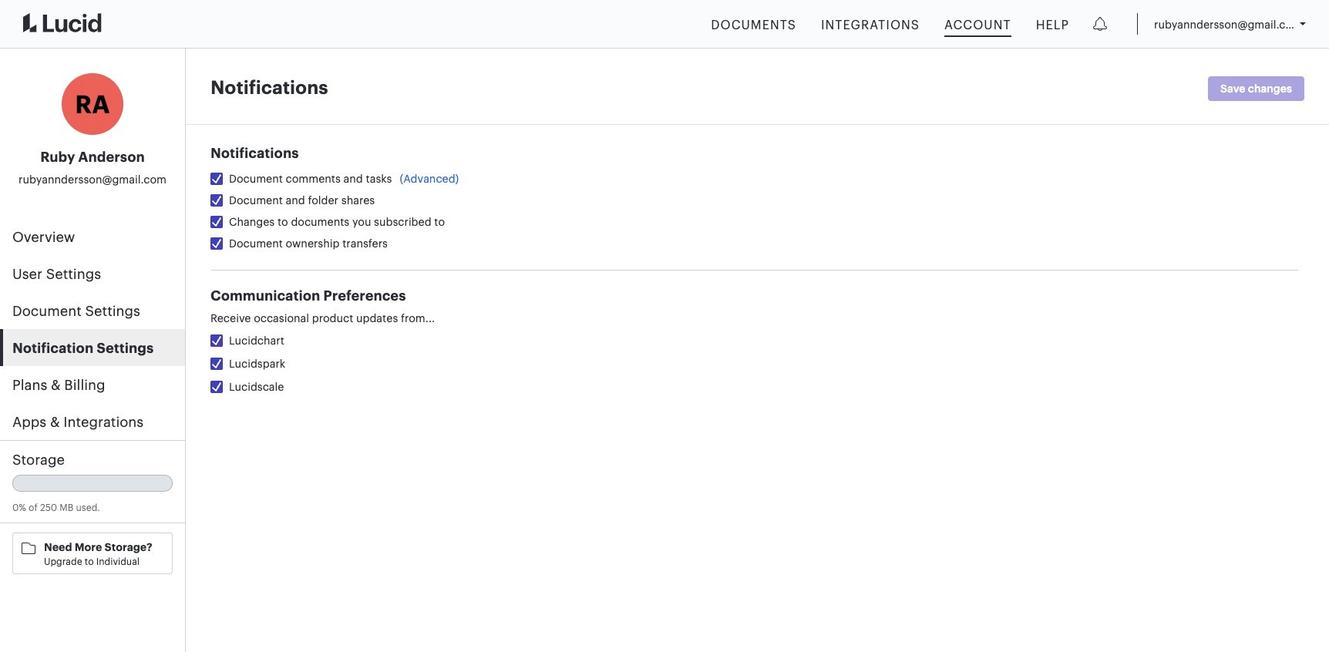Task type: vqa. For each thing, say whether or not it's contained in the screenshot.
dialog
yes



Task type: describe. For each thing, give the bounding box(es) containing it.
cookie consent banner dialog
[[0, 581, 1329, 652]]



Task type: locate. For each thing, give the bounding box(es) containing it.
dialog
[[0, 0, 1329, 652]]

tab
[[0, 329, 185, 366]]

tab list
[[0, 218, 185, 440]]



